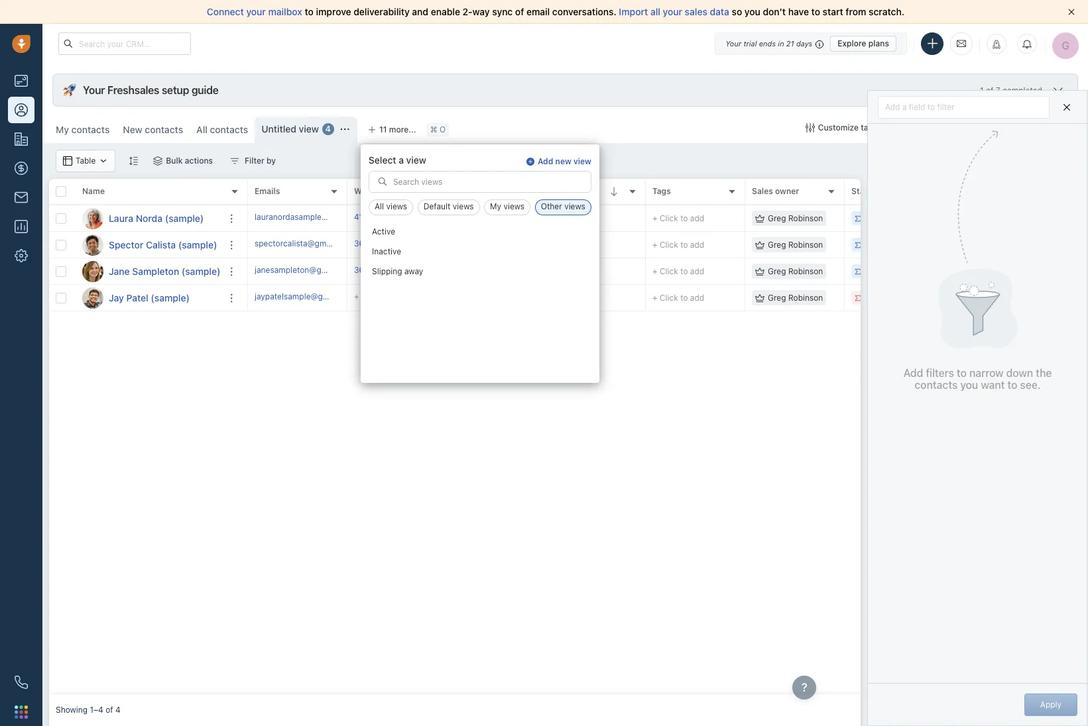 Task type: locate. For each thing, give the bounding box(es) containing it.
contacts up table
[[71, 124, 110, 135]]

slipping
[[372, 267, 402, 277]]

0 vertical spatial my
[[56, 124, 69, 135]]

greg for spectorcalista@gmail.com 3684945781
[[768, 240, 786, 250]]

4 robinson from the top
[[789, 293, 823, 303]]

j image
[[82, 261, 103, 282]]

contact
[[1046, 123, 1075, 133]]

trial
[[744, 39, 757, 47]]

add inside button
[[886, 102, 900, 112]]

sync
[[492, 6, 513, 17]]

(sample)
[[165, 213, 204, 224], [178, 239, 217, 250], [182, 266, 221, 277], [151, 292, 190, 303]]

add left new
[[538, 157, 553, 167]]

view for select a view
[[406, 155, 426, 166]]

all up actions at the top
[[196, 124, 208, 135]]

1 horizontal spatial view
[[406, 155, 426, 166]]

47 grid
[[49, 179, 1071, 695]]

0 horizontal spatial container_wx8msf4aqz5i3rn1 image
[[230, 157, 240, 166]]

47 row group
[[248, 206, 1071, 312]]

2 horizontal spatial view
[[574, 157, 592, 167]]

1 horizontal spatial all
[[375, 202, 384, 212]]

robinson for janesampleton@gmail.com 3684932360
[[789, 267, 823, 277]]

active
[[372, 227, 395, 237]]

row group
[[49, 206, 248, 312]]

0 vertical spatial import
[[619, 6, 648, 17]]

(sample) up spector calista (sample)
[[165, 213, 204, 224]]

container_wx8msf4aqz5i3rn1 image
[[806, 123, 815, 133], [63, 157, 72, 166], [99, 157, 108, 166], [153, 157, 163, 166], [755, 214, 765, 223], [755, 240, 765, 250], [755, 267, 765, 276], [755, 294, 765, 303]]

3 + click to add from the top
[[653, 267, 705, 277]]

views inside button
[[565, 202, 586, 212]]

emails
[[255, 187, 280, 197]]

1 horizontal spatial your
[[726, 39, 742, 47]]

3684945781
[[354, 239, 403, 249]]

laura norda (sample) link
[[109, 212, 204, 225]]

views up 4167348672
[[386, 202, 407, 212]]

you
[[745, 6, 761, 17], [961, 379, 979, 391]]

import
[[619, 6, 648, 17], [914, 123, 939, 133]]

add inside add filters to narrow down the contacts you want to see.
[[904, 368, 924, 380]]

press space to select this row. row containing 47
[[248, 206, 1071, 232]]

add for add new view
[[538, 157, 553, 167]]

add inside 'button'
[[1028, 123, 1044, 133]]

views inside button
[[386, 202, 407, 212]]

have
[[789, 6, 809, 17]]

add left contact
[[1028, 123, 1044, 133]]

0 vertical spatial all
[[196, 124, 208, 135]]

3684932360
[[354, 265, 404, 275]]

+ add task
[[454, 213, 494, 223]]

1 horizontal spatial you
[[961, 379, 979, 391]]

+ click to add for janesampleton@gmail.com 3684932360
[[653, 267, 705, 277]]

greg robinson for janesampleton@gmail.com 3684932360
[[768, 267, 823, 277]]

Search your CRM... text field
[[58, 33, 191, 55]]

2 cell from the top
[[447, 259, 547, 285]]

1 vertical spatial you
[[961, 379, 979, 391]]

import contacts group
[[896, 117, 1004, 139]]

all inside button
[[375, 202, 384, 212]]

name column header
[[76, 179, 248, 206]]

ends
[[759, 39, 776, 47]]

1 vertical spatial of
[[986, 85, 994, 95]]

(sample) right sampleton
[[182, 266, 221, 277]]

to
[[305, 6, 314, 17], [812, 6, 821, 17], [928, 102, 935, 112], [681, 214, 688, 223], [681, 240, 688, 250], [681, 267, 688, 277], [382, 292, 390, 302], [681, 293, 688, 303], [957, 368, 967, 380], [1008, 379, 1018, 391]]

2 your from the left
[[663, 6, 683, 17]]

1 horizontal spatial 4
[[326, 124, 331, 134]]

7
[[996, 85, 1001, 95]]

1 vertical spatial my
[[490, 202, 501, 212]]

import left all
[[619, 6, 648, 17]]

in
[[778, 39, 784, 47]]

2 views from the left
[[453, 202, 474, 212]]

my up table dropdown button
[[56, 124, 69, 135]]

contacts inside button
[[941, 123, 975, 133]]

1 horizontal spatial my
[[490, 202, 501, 212]]

0 vertical spatial a
[[903, 102, 907, 112]]

container_wx8msf4aqz5i3rn1 image left filter at the left of the page
[[230, 157, 240, 166]]

container_wx8msf4aqz5i3rn1 image
[[340, 125, 349, 134], [230, 157, 240, 166]]

search image
[[378, 177, 387, 187]]

inactive
[[372, 247, 401, 257]]

view for add new view
[[574, 157, 592, 167]]

of
[[515, 6, 524, 17], [986, 85, 994, 95], [106, 706, 113, 716]]

a right select
[[399, 155, 404, 166]]

views inside 'button'
[[453, 202, 474, 212]]

views for all views
[[386, 202, 407, 212]]

add left filters
[[904, 368, 924, 380]]

l image
[[82, 208, 103, 229]]

other views button
[[535, 200, 592, 216]]

(sample) right calista
[[178, 239, 217, 250]]

3 cell from the top
[[447, 285, 547, 311]]

my for my views
[[490, 202, 501, 212]]

of right the 1–4
[[106, 706, 113, 716]]

contacts for all contacts
[[210, 124, 248, 135]]

all contacts
[[196, 124, 248, 135]]

you left want
[[961, 379, 979, 391]]

customize table
[[818, 123, 880, 133]]

contacts
[[941, 123, 975, 133], [71, 124, 110, 135], [145, 124, 183, 135], [210, 124, 248, 135], [915, 379, 958, 391]]

4
[[326, 124, 331, 134], [115, 706, 121, 716]]

1 vertical spatial import
[[914, 123, 939, 133]]

of right sync
[[515, 6, 524, 17]]

+ for janesampleton@gmail.com
[[653, 267, 658, 277]]

4 right the 1–4
[[115, 706, 121, 716]]

1 greg from the top
[[768, 214, 786, 223]]

1 vertical spatial all
[[375, 202, 384, 212]]

laura
[[109, 213, 133, 224]]

0 horizontal spatial your
[[83, 84, 105, 96]]

0 horizontal spatial view
[[299, 123, 319, 135]]

11
[[379, 125, 387, 135]]

add for spectorcalista@gmail.com 3684945781
[[690, 240, 705, 250]]

2 + click to add from the top
[[653, 240, 705, 250]]

my up "task"
[[490, 202, 501, 212]]

1 vertical spatial container_wx8msf4aqz5i3rn1 image
[[230, 157, 240, 166]]

0 vertical spatial your
[[726, 39, 742, 47]]

you inside add filters to narrow down the contacts you want to see.
[[961, 379, 979, 391]]

1 horizontal spatial your
[[663, 6, 683, 17]]

explore
[[838, 38, 867, 48]]

press space to select this row. row containing spector calista (sample)
[[49, 232, 248, 259]]

days
[[797, 39, 813, 47]]

2 horizontal spatial of
[[986, 85, 994, 95]]

+ for jaypatelsample@gmail.com
[[653, 293, 658, 303]]

import inside button
[[914, 123, 939, 133]]

janesampleton@gmail.com
[[255, 265, 355, 275]]

0 vertical spatial you
[[745, 6, 761, 17]]

4 + click to add from the top
[[653, 293, 705, 303]]

plans
[[869, 38, 889, 48]]

views inside button
[[504, 202, 525, 212]]

add left field
[[886, 102, 900, 112]]

0 horizontal spatial of
[[106, 706, 113, 716]]

your left trial
[[726, 39, 742, 47]]

1 vertical spatial a
[[399, 155, 404, 166]]

view right untitled
[[299, 123, 319, 135]]

views for default views
[[453, 202, 474, 212]]

1 cell from the top
[[447, 232, 547, 258]]

greg
[[768, 214, 786, 223], [768, 240, 786, 250], [768, 267, 786, 277], [768, 293, 786, 303]]

4 greg from the top
[[768, 293, 786, 303]]

contacts left narrow
[[915, 379, 958, 391]]

so
[[732, 6, 742, 17]]

(sample) down the jane sampleton (sample) link
[[151, 292, 190, 303]]

2 vertical spatial cell
[[447, 285, 547, 311]]

4 views from the left
[[565, 202, 586, 212]]

bulk
[[166, 156, 183, 166]]

filters
[[926, 368, 954, 380]]

deliverability
[[354, 6, 410, 17]]

spectorcalista@gmail.com
[[255, 239, 353, 249]]

new contacts button
[[116, 117, 190, 143], [123, 124, 183, 135]]

your left freshsales
[[83, 84, 105, 96]]

a for select
[[399, 155, 404, 166]]

0 horizontal spatial you
[[745, 6, 761, 17]]

to inside button
[[928, 102, 935, 112]]

other
[[541, 202, 562, 212]]

0 horizontal spatial your
[[246, 6, 266, 17]]

cell
[[447, 232, 547, 258], [447, 259, 547, 285], [447, 285, 547, 311]]

click for jaypatelsample@gmail.com + click to add
[[660, 293, 678, 303]]

lauranordasample@gmail.com
[[255, 212, 367, 222]]

import down add a field to filter
[[914, 123, 939, 133]]

of right 1
[[986, 85, 994, 95]]

slipping away
[[372, 267, 423, 277]]

tags
[[653, 187, 671, 197]]

0 horizontal spatial import
[[619, 6, 648, 17]]

contacts right new
[[145, 124, 183, 135]]

add
[[886, 102, 900, 112], [1028, 123, 1044, 133], [538, 157, 553, 167], [461, 213, 476, 223], [904, 368, 924, 380]]

my contacts button
[[49, 117, 116, 143], [56, 124, 110, 135]]

janesampleton@gmail.com link
[[255, 265, 355, 279]]

field
[[909, 102, 926, 112]]

sales owner
[[752, 187, 799, 197]]

jaypatelsample@gmail.com + click to add
[[255, 292, 406, 302]]

press space to select this row. row
[[49, 206, 248, 232], [248, 206, 1071, 232], [49, 232, 248, 259], [248, 232, 1071, 259], [49, 259, 248, 285], [248, 259, 1071, 285], [49, 285, 248, 312], [248, 285, 1071, 312]]

robinson for spectorcalista@gmail.com 3684945781
[[789, 240, 823, 250]]

0 horizontal spatial 4
[[115, 706, 121, 716]]

0 horizontal spatial all
[[196, 124, 208, 135]]

0 horizontal spatial my
[[56, 124, 69, 135]]

view right new
[[574, 157, 592, 167]]

contacts up filter by button
[[210, 124, 248, 135]]

a left field
[[903, 102, 907, 112]]

click for spectorcalista@gmail.com 3684945781
[[660, 240, 678, 250]]

4167348672
[[354, 212, 402, 222]]

4 greg robinson from the top
[[768, 293, 823, 303]]

my for my contacts
[[56, 124, 69, 135]]

import all your sales data link
[[619, 6, 732, 17]]

4 right untitled view link
[[326, 124, 331, 134]]

add left "task"
[[461, 213, 476, 223]]

0 vertical spatial 4
[[326, 124, 331, 134]]

add contact
[[1028, 123, 1075, 133]]

all up 4167348672
[[375, 202, 384, 212]]

next
[[454, 187, 472, 197]]

name row
[[49, 179, 248, 206]]

calista
[[146, 239, 176, 250]]

2 greg from the top
[[768, 240, 786, 250]]

3 robinson from the top
[[789, 267, 823, 277]]

select
[[369, 155, 396, 166]]

views down score
[[565, 202, 586, 212]]

2 robinson from the top
[[789, 240, 823, 250]]

press space to select this row. row containing spectorcalista@gmail.com
[[248, 232, 1071, 259]]

robinson
[[789, 214, 823, 223], [789, 240, 823, 250], [789, 267, 823, 277], [789, 293, 823, 303]]

1 vertical spatial your
[[83, 84, 105, 96]]

views left other
[[504, 202, 525, 212]]

your right all
[[663, 6, 683, 17]]

greg robinson for jaypatelsample@gmail.com + click to add
[[768, 293, 823, 303]]

1 vertical spatial 4
[[115, 706, 121, 716]]

1 + click to add from the top
[[653, 214, 705, 223]]

your left mailbox
[[246, 6, 266, 17]]

0 horizontal spatial a
[[399, 155, 404, 166]]

1 vertical spatial cell
[[447, 259, 547, 285]]

my inside button
[[490, 202, 501, 212]]

explore plans
[[838, 38, 889, 48]]

contacts for new contacts
[[145, 124, 183, 135]]

customize
[[818, 123, 859, 133]]

+ click to add
[[653, 214, 705, 223], [653, 240, 705, 250], [653, 267, 705, 277], [653, 293, 705, 303]]

showing
[[56, 706, 88, 716]]

filter by
[[245, 156, 276, 166]]

container_wx8msf4aqz5i3rn1 image left '11'
[[340, 125, 349, 134]]

robinson for jaypatelsample@gmail.com + click to add
[[789, 293, 823, 303]]

1 horizontal spatial of
[[515, 6, 524, 17]]

views down next
[[453, 202, 474, 212]]

a inside button
[[903, 102, 907, 112]]

bulk actions
[[166, 156, 213, 166]]

0 vertical spatial cell
[[447, 232, 547, 258]]

3 greg robinson from the top
[[768, 267, 823, 277]]

click
[[660, 214, 678, 223], [660, 240, 678, 250], [660, 267, 678, 277], [361, 292, 380, 302], [660, 293, 678, 303]]

+ for spectorcalista@gmail.com
[[653, 240, 658, 250]]

1 horizontal spatial import
[[914, 123, 939, 133]]

add
[[690, 214, 705, 223], [690, 240, 705, 250], [690, 267, 705, 277], [392, 292, 406, 302], [690, 293, 705, 303]]

1 horizontal spatial a
[[903, 102, 907, 112]]

2 greg robinson from the top
[[768, 240, 823, 250]]

spector
[[109, 239, 143, 250]]

2 vertical spatial of
[[106, 706, 113, 716]]

add filters to narrow down the contacts you want to see.
[[904, 368, 1052, 391]]

view down the more...
[[406, 155, 426, 166]]

3 views from the left
[[504, 202, 525, 212]]

your
[[726, 39, 742, 47], [83, 84, 105, 96]]

next activity
[[454, 187, 503, 197]]

+ for lauranordasample@gmail.com
[[653, 214, 658, 223]]

0 vertical spatial container_wx8msf4aqz5i3rn1 image
[[340, 125, 349, 134]]

contacts down add a field to filter button
[[941, 123, 975, 133]]

contacts for my contacts
[[71, 124, 110, 135]]

my
[[56, 124, 69, 135], [490, 202, 501, 212]]

contacts for import contacts
[[941, 123, 975, 133]]

3 greg from the top
[[768, 267, 786, 277]]

all for all contacts
[[196, 124, 208, 135]]

your for your trial ends in 21 days
[[726, 39, 742, 47]]

see.
[[1020, 379, 1041, 391]]

freshworks switcher image
[[15, 706, 28, 720]]

row group containing laura norda (sample)
[[49, 206, 248, 312]]

views for my views
[[504, 202, 525, 212]]

you right so on the top of page
[[745, 6, 761, 17]]

bulk actions button
[[145, 150, 222, 172]]

press space to select this row. row containing jane sampleton (sample)
[[49, 259, 248, 285]]

customize table button
[[797, 117, 889, 139]]

1 views from the left
[[386, 202, 407, 212]]

Search views search field
[[369, 172, 591, 193]]



Task type: describe. For each thing, give the bounding box(es) containing it.
showing 1–4 of 4
[[56, 706, 121, 716]]

narrow
[[970, 368, 1004, 380]]

untitled
[[262, 123, 296, 135]]

3684945781 link
[[354, 238, 403, 252]]

add for janesampleton@gmail.com 3684932360
[[690, 267, 705, 277]]

task
[[478, 213, 494, 223]]

1 greg robinson from the top
[[768, 214, 823, 223]]

+ click to add for jaypatelsample@gmail.com + click to add
[[653, 293, 705, 303]]

owner
[[775, 187, 799, 197]]

greg for jaypatelsample@gmail.com + click to add
[[768, 293, 786, 303]]

filter
[[938, 102, 955, 112]]

completed
[[1003, 85, 1043, 95]]

work
[[354, 187, 374, 197]]

mailbox
[[268, 6, 302, 17]]

your freshsales setup guide
[[83, 84, 219, 96]]

new
[[556, 157, 572, 167]]

import contacts
[[914, 123, 975, 133]]

my views
[[490, 202, 525, 212]]

spectorcalista@gmail.com 3684945781
[[255, 239, 403, 249]]

close image
[[1069, 9, 1075, 15]]

3684932360 link
[[354, 265, 404, 279]]

scratch.
[[869, 6, 905, 17]]

s image
[[82, 234, 103, 256]]

spectorcalista@gmail.com link
[[255, 238, 353, 252]]

your trial ends in 21 days
[[726, 39, 813, 47]]

actions
[[185, 156, 213, 166]]

click for janesampleton@gmail.com 3684932360
[[660, 267, 678, 277]]

cell for 3684932360
[[447, 259, 547, 285]]

the
[[1036, 368, 1052, 380]]

greg for janesampleton@gmail.com 3684932360
[[768, 267, 786, 277]]

add contact button
[[1011, 117, 1082, 139]]

want
[[981, 379, 1005, 391]]

1 of 7 completed
[[980, 85, 1043, 95]]

explore plans link
[[831, 35, 897, 51]]

phone element
[[8, 670, 34, 696]]

untitled view 4
[[262, 123, 331, 135]]

+ click to add for spectorcalista@gmail.com 3684945781
[[653, 240, 705, 250]]

a for add
[[903, 102, 907, 112]]

47
[[553, 212, 566, 224]]

greg robinson for spectorcalista@gmail.com 3684945781
[[768, 240, 823, 250]]

way
[[473, 6, 490, 17]]

style_myh0__igzzd8unmi image
[[129, 156, 138, 165]]

11 more... button
[[361, 121, 424, 139]]

conversations.
[[552, 6, 617, 17]]

add a field to filter
[[886, 102, 955, 112]]

default views button
[[418, 200, 480, 216]]

default views
[[424, 202, 474, 212]]

guide
[[192, 84, 219, 96]]

freshsales
[[107, 84, 159, 96]]

select a view
[[369, 155, 426, 166]]

press space to select this row. row containing janesampleton@gmail.com
[[248, 259, 1071, 285]]

spector calista (sample) link
[[109, 238, 217, 252]]

connect your mailbox to improve deliverability and enable 2-way sync of email conversations. import all your sales data so you don't have to start from scratch.
[[207, 6, 905, 17]]

more...
[[389, 125, 416, 135]]

all
[[651, 6, 661, 17]]

container_wx8msf4aqz5i3rn1 image inside filter by button
[[230, 157, 240, 166]]

other views
[[541, 202, 586, 212]]

views for other views
[[565, 202, 586, 212]]

add inside press space to select this row. row
[[461, 213, 476, 223]]

don't
[[763, 6, 786, 17]]

table button
[[56, 150, 116, 172]]

table
[[861, 123, 880, 133]]

default
[[424, 202, 451, 212]]

(sample) for jay patel (sample)
[[151, 292, 190, 303]]

1
[[980, 85, 984, 95]]

contacts inside add filters to narrow down the contacts you want to see.
[[915, 379, 958, 391]]

setup
[[162, 84, 189, 96]]

connect your mailbox link
[[207, 6, 305, 17]]

jane sampleton (sample) link
[[109, 265, 221, 278]]

new
[[123, 124, 142, 135]]

(sample) for spector calista (sample)
[[178, 239, 217, 250]]

1 your from the left
[[246, 6, 266, 17]]

data
[[710, 6, 730, 17]]

11 more...
[[379, 125, 416, 135]]

score
[[553, 187, 576, 197]]

4 inside untitled view 4
[[326, 124, 331, 134]]

press space to select this row. row containing jay patel (sample)
[[49, 285, 248, 312]]

jane sampleton (sample)
[[109, 266, 221, 277]]

import contacts button
[[896, 117, 981, 139]]

all views
[[375, 202, 407, 212]]

sales
[[752, 187, 773, 197]]

phone image
[[15, 677, 28, 690]]

all for all views
[[375, 202, 384, 212]]

by
[[267, 156, 276, 166]]

email image
[[957, 38, 966, 49]]

my contacts
[[56, 124, 110, 135]]

add for add contact
[[1028, 123, 1044, 133]]

janesampleton@gmail.com 3684932360
[[255, 265, 404, 275]]

(sample) for laura norda (sample)
[[165, 213, 204, 224]]

(sample) for jane sampleton (sample)
[[182, 266, 221, 277]]

2-
[[463, 6, 473, 17]]

lauranordasample@gmail.com link
[[255, 211, 367, 226]]

your for your freshsales setup guide
[[83, 84, 105, 96]]

jaypatelsample@gmail.com link
[[255, 291, 357, 305]]

add a field to filter button
[[878, 96, 1050, 118]]

container_wx8msf4aqz5i3rn1 image inside "customize table" "button"
[[806, 123, 815, 133]]

container_wx8msf4aqz5i3rn1 image inside "bulk actions" button
[[153, 157, 163, 166]]

and
[[412, 6, 429, 17]]

add for add a field to filter
[[886, 102, 900, 112]]

patel
[[126, 292, 148, 303]]

cell for 3684945781
[[447, 232, 547, 258]]

add for jaypatelsample@gmail.com + click to add
[[690, 293, 705, 303]]

j image
[[82, 288, 103, 309]]

add new view
[[538, 157, 592, 167]]

enable
[[431, 6, 460, 17]]

1 robinson from the top
[[789, 214, 823, 223]]

1 horizontal spatial container_wx8msf4aqz5i3rn1 image
[[340, 125, 349, 134]]

filter by button
[[222, 150, 285, 172]]

laura norda (sample)
[[109, 213, 204, 224]]

add for add filters to narrow down the contacts you want to see.
[[904, 368, 924, 380]]

status
[[852, 187, 877, 197]]

press space to select this row. row containing laura norda (sample)
[[49, 206, 248, 232]]

filter
[[245, 156, 264, 166]]

press space to select this row. row containing jaypatelsample@gmail.com
[[248, 285, 1071, 312]]

activity
[[474, 187, 503, 197]]

0 vertical spatial of
[[515, 6, 524, 17]]



Task type: vqa. For each thing, say whether or not it's contained in the screenshot.
All
yes



